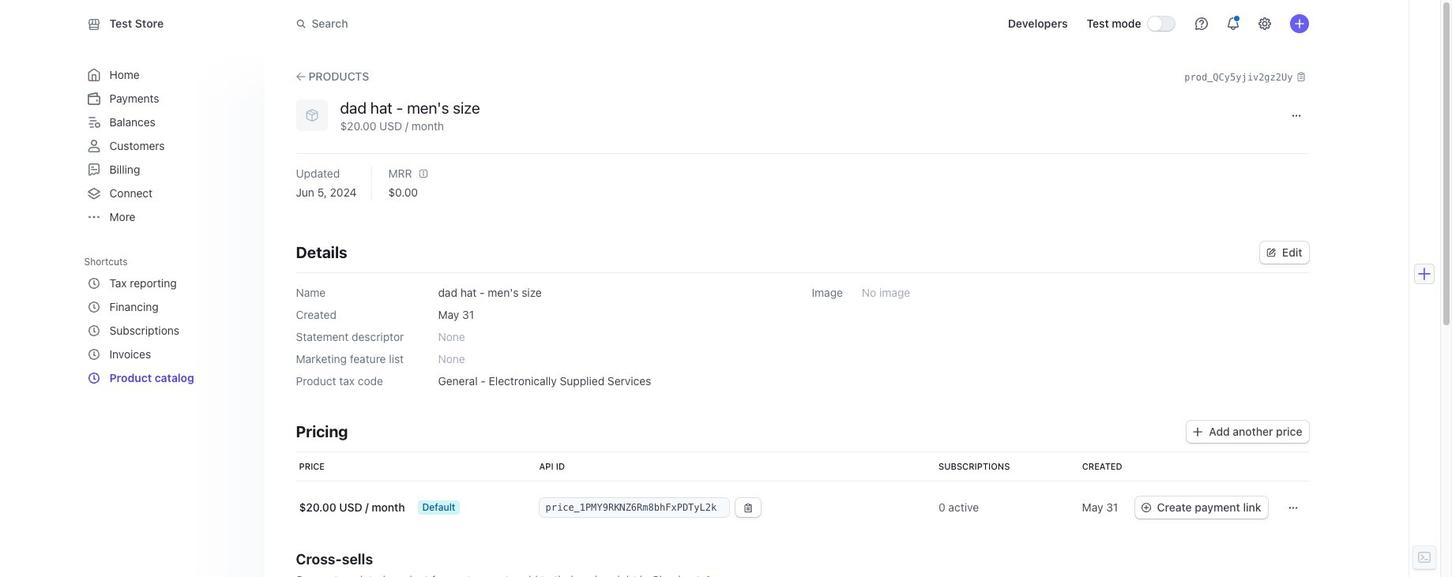 Task type: locate. For each thing, give the bounding box(es) containing it.
1 shortcuts element from the top
[[84, 251, 252, 390]]

shortcuts element
[[84, 251, 252, 390], [84, 272, 249, 390]]

notifications image
[[1227, 17, 1240, 30]]

0 horizontal spatial svg image
[[1142, 504, 1151, 513]]

svg image
[[1194, 428, 1203, 437], [1142, 504, 1151, 513]]

core navigation links element
[[84, 63, 249, 229]]

0 vertical spatial svg image
[[1194, 428, 1203, 437]]

None text field
[[539, 499, 729, 518]]

svg image
[[1292, 112, 1301, 121], [1267, 248, 1276, 258], [743, 504, 753, 513], [1289, 504, 1298, 513]]

2 shortcuts element from the top
[[84, 272, 249, 390]]

manage shortcuts image
[[236, 257, 245, 266]]

None search field
[[287, 9, 732, 38]]

1 horizontal spatial svg image
[[1194, 428, 1203, 437]]



Task type: vqa. For each thing, say whether or not it's contained in the screenshot.
the "Payment page" tab panel
no



Task type: describe. For each thing, give the bounding box(es) containing it.
Test mode checkbox
[[1148, 17, 1175, 31]]

help image
[[1196, 17, 1208, 30]]

1 vertical spatial svg image
[[1142, 504, 1151, 513]]

settings image
[[1259, 17, 1271, 30]]

Search text field
[[287, 9, 732, 38]]



